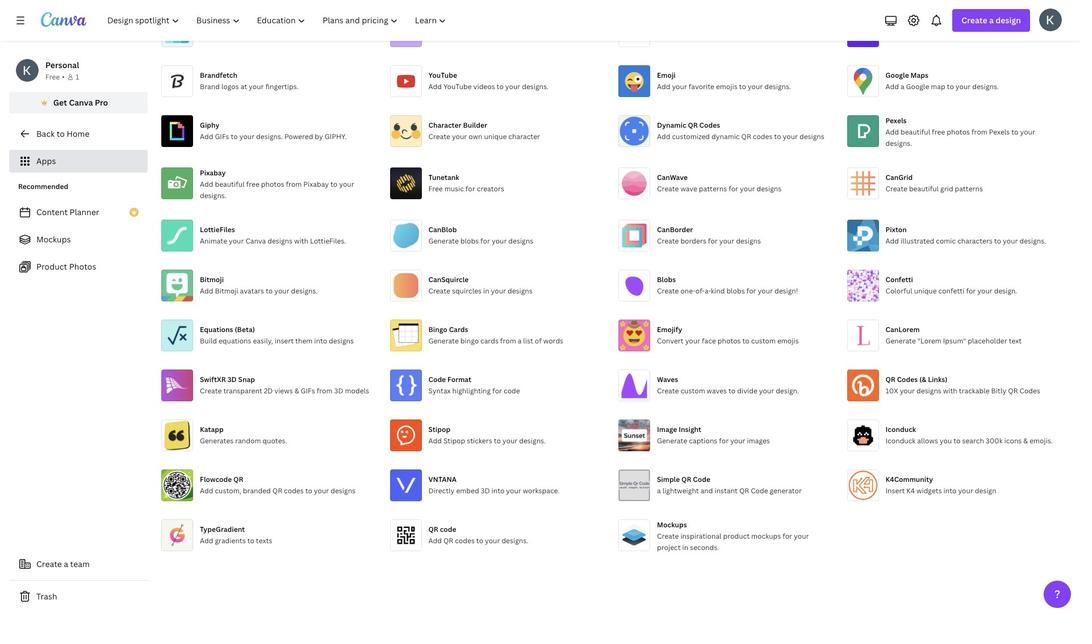 Task type: locate. For each thing, give the bounding box(es) containing it.
with down links)
[[943, 386, 957, 396]]

add down flowcode
[[200, 486, 213, 496]]

3d left models
[[334, 386, 343, 396]]

1 horizontal spatial into
[[491, 486, 504, 496]]

2 horizontal spatial photos
[[947, 127, 970, 137]]

1 vertical spatial in
[[682, 543, 688, 552]]

codes
[[699, 120, 720, 130], [897, 375, 918, 384], [1020, 386, 1040, 396]]

add down dynamic
[[657, 132, 670, 141]]

codes down embed
[[455, 536, 475, 546]]

dynamic qr codes add customized dynamic qr codes to your designs
[[657, 120, 824, 141]]

of
[[535, 336, 542, 346]]

generate down bingo
[[428, 336, 459, 346]]

for right 'highlighting'
[[492, 386, 502, 396]]

a
[[989, 15, 994, 26], [901, 82, 904, 91], [518, 336, 521, 346], [657, 486, 661, 496], [64, 559, 68, 570]]

lottiefiles
[[200, 225, 235, 235]]

illustrated
[[901, 236, 934, 246]]

add for pixabay add beautiful free photos from pixabay to your designs.
[[200, 179, 213, 189]]

to inside stipop add stipop stickers to your designs.
[[494, 436, 501, 446]]

1 vertical spatial &
[[1023, 436, 1028, 446]]

cansquircle
[[428, 275, 469, 284]]

0 horizontal spatial gifs
[[215, 132, 229, 141]]

codes right the dynamic
[[753, 132, 772, 141]]

designs. inside giphy add gifs to your designs. powered by giphy.
[[256, 132, 283, 141]]

cards
[[480, 336, 498, 346]]

for right mockups
[[783, 531, 792, 541]]

for up the cansquircle create squircles in your designs at the left top
[[480, 236, 490, 246]]

waves left ease
[[474, 32, 494, 41]]

0 horizontal spatial patterns
[[699, 184, 727, 194]]

0 horizontal spatial emojis
[[716, 82, 737, 91]]

gifs inside swiftxr 3d snap create transparent 2d views & gifs from 3d models
[[301, 386, 315, 396]]

2 horizontal spatial 3d
[[481, 486, 490, 496]]

0 horizontal spatial pexels
[[886, 116, 907, 125]]

your inside the google maps add a google map to your designs.
[[956, 82, 971, 91]]

your inside canwave create wave patterns for your designs
[[740, 184, 755, 194]]

mockups inside list
[[36, 234, 71, 245]]

youtube
[[428, 70, 457, 80], [443, 82, 472, 91]]

pixton
[[886, 225, 907, 235]]

3d inside vntana directly embed 3d into your workspace.
[[481, 486, 490, 496]]

product photos
[[36, 261, 96, 272]]

2 horizontal spatial codes
[[753, 132, 772, 141]]

bitmoji
[[200, 275, 224, 284], [215, 286, 238, 296]]

design inside 'k4community insert k4 widgets into your design'
[[975, 486, 996, 496]]

1 vertical spatial pexels
[[989, 127, 1010, 137]]

character
[[428, 120, 461, 130]]

blobs up cansquircle
[[460, 236, 479, 246]]

waves
[[657, 375, 678, 384]]

mockups inside mockups create inspirational product mockups for your project in seconds.
[[657, 520, 687, 530]]

gifs inside giphy add gifs to your designs. powered by giphy.
[[215, 132, 229, 141]]

0 vertical spatial pixabay
[[200, 168, 226, 178]]

custom up insight
[[680, 386, 705, 396]]

emojis inside emojify convert your face photos to custom emojis
[[777, 336, 799, 346]]

syntax
[[428, 386, 451, 396]]

1 vertical spatial random
[[235, 436, 261, 446]]

code inside code format syntax highlighting for code
[[504, 386, 520, 396]]

1 vertical spatial unique
[[914, 286, 937, 296]]

product photos link
[[9, 256, 148, 278]]

beautiful
[[901, 127, 930, 137], [215, 179, 245, 189], [909, 184, 939, 194]]

stipop
[[428, 425, 450, 434], [443, 436, 465, 446]]

0 horizontal spatial mockups
[[36, 234, 71, 245]]

1 vertical spatial gifs
[[301, 386, 315, 396]]

free down 'tunetank'
[[428, 184, 443, 194]]

your inside canborder create borders for your designs
[[719, 236, 734, 246]]

2 vertical spatial codes
[[455, 536, 475, 546]]

free left •
[[45, 72, 60, 82]]

codes right the branded
[[284, 486, 304, 496]]

brand
[[200, 82, 220, 91]]

gifs right views
[[301, 386, 315, 396]]

2 iconduck from the top
[[886, 436, 916, 446]]

for right confetti
[[966, 286, 976, 296]]

0 vertical spatial canva
[[69, 97, 93, 108]]

1 vertical spatial design.
[[776, 386, 799, 396]]

generate down canblob
[[428, 236, 459, 246]]

0 horizontal spatial design.
[[776, 386, 799, 396]]

code right 'highlighting'
[[504, 386, 520, 396]]

0 vertical spatial custom
[[751, 336, 776, 346]]

pexels
[[886, 116, 907, 125], [989, 127, 1010, 137]]

free inside tunetank free music for creators
[[428, 184, 443, 194]]

bitmoji left avatars
[[215, 286, 238, 296]]

a inside the 'simple qr code a lightweight and instant qr code generator'
[[657, 486, 661, 496]]

1 vertical spatial 3d
[[334, 386, 343, 396]]

design. right the divide
[[776, 386, 799, 396]]

designs inside the cansquircle create squircles in your designs
[[508, 286, 532, 296]]

grid
[[940, 184, 953, 194]]

add inside stipop add stipop stickers to your designs.
[[428, 436, 442, 446]]

swiftxr 3d snap create transparent 2d views & gifs from 3d models
[[200, 375, 369, 396]]

canva right the animate
[[246, 236, 266, 246]]

for right wave
[[729, 184, 738, 194]]

into right embed
[[491, 486, 504, 496]]

designs
[[799, 132, 824, 141], [757, 184, 781, 194], [268, 236, 292, 246], [508, 236, 533, 246], [736, 236, 761, 246], [508, 286, 532, 296], [329, 336, 354, 346], [916, 386, 941, 396], [331, 486, 356, 496]]

for right kind
[[746, 286, 756, 296]]

from for a
[[500, 336, 516, 346]]

blobs
[[657, 275, 676, 284]]

1 horizontal spatial gifs
[[301, 386, 315, 396]]

1 horizontal spatial texts
[[938, 32, 955, 41]]

add down emoji
[[657, 82, 670, 91]]

create inside swiftxr 3d snap create transparent 2d views & gifs from 3d models
[[200, 386, 222, 396]]

emojis right favorite at right top
[[716, 82, 737, 91]]

0 horizontal spatial pixabay
[[200, 168, 226, 178]]

get
[[53, 97, 67, 108]]

0 vertical spatial &
[[295, 386, 299, 396]]

add up cangrid
[[886, 127, 899, 137]]

designs inside canborder create borders for your designs
[[736, 236, 761, 246]]

for
[[466, 184, 475, 194], [729, 184, 738, 194], [480, 236, 490, 246], [708, 236, 718, 246], [746, 286, 756, 296], [966, 286, 976, 296], [492, 386, 502, 396], [719, 436, 729, 446], [783, 531, 792, 541]]

0 vertical spatial in
[[483, 286, 489, 296]]

0 vertical spatial codes
[[753, 132, 772, 141]]

add inside dynamic qr codes add customized dynamic qr codes to your designs
[[657, 132, 670, 141]]

pixabay down "by"
[[303, 179, 329, 189]]

0 vertical spatial waves
[[474, 32, 494, 41]]

0 horizontal spatial custom
[[680, 386, 705, 396]]

for inside mockups create inspirational product mockups for your project in seconds.
[[783, 531, 792, 541]]

free up lottiefiles animate your canva designs with lottiefiles.
[[246, 179, 259, 189]]

into inside vntana directly embed 3d into your workspace.
[[491, 486, 504, 496]]

1 horizontal spatial photos
[[718, 336, 741, 346]]

0 vertical spatial youtube
[[428, 70, 457, 80]]

& right icons
[[1023, 436, 1028, 446]]

0 vertical spatial unique
[[484, 132, 507, 141]]

add up character
[[428, 82, 442, 91]]

into right widgets
[[944, 486, 957, 496]]

blobs right kind
[[726, 286, 745, 296]]

designs inside flowcode qr add custom, branded qr codes to your designs
[[331, 486, 356, 496]]

2 vertical spatial 3d
[[481, 486, 490, 496]]

for right borders
[[708, 236, 718, 246]]

photos right face
[[718, 336, 741, 346]]

1 horizontal spatial waves
[[707, 386, 727, 396]]

bitmoji add bitmoji avatars to your designs.
[[200, 275, 318, 296]]

stipop down syntax
[[428, 425, 450, 434]]

your inside canblob generate blobs for your designs
[[492, 236, 507, 246]]

for right music
[[466, 184, 475, 194]]

codes up the dynamic
[[699, 120, 720, 130]]

designs.
[[522, 82, 549, 91], [764, 82, 791, 91], [972, 82, 999, 91], [256, 132, 283, 141], [886, 139, 912, 148], [200, 191, 226, 200], [1019, 236, 1046, 246], [291, 286, 318, 296], [519, 436, 546, 446], [502, 536, 528, 546]]

your inside flowcode qr add custom, branded qr codes to your designs
[[314, 486, 329, 496]]

into inside equations (beta) build equations easily, insert them into designs
[[314, 336, 327, 346]]

patterns
[[699, 184, 727, 194], [955, 184, 983, 194]]

generate inside the image insight generate captions for your images
[[657, 436, 687, 446]]

0 horizontal spatial unique
[[484, 132, 507, 141]]

map
[[931, 82, 945, 91]]

google down "maps"
[[906, 82, 929, 91]]

designs. inside pexels add beautiful free photos from pexels to your designs.
[[886, 139, 912, 148]]

beautiful inside pexels add beautiful free photos from pexels to your designs.
[[901, 127, 930, 137]]

1 horizontal spatial free
[[932, 127, 945, 137]]

into for k4community insert k4 widgets into your design
[[944, 486, 957, 496]]

builder
[[463, 120, 487, 130]]

list
[[9, 201, 148, 278]]

codes left (&
[[897, 375, 918, 384]]

1 horizontal spatial blobs
[[726, 286, 745, 296]]

captions
[[689, 436, 717, 446]]

1 horizontal spatial unique
[[914, 286, 937, 296]]

code up syntax
[[428, 375, 446, 384]]

create inside mockups create inspirational product mockups for your project in seconds.
[[657, 531, 679, 541]]

image insight generate captions for your images
[[657, 425, 770, 446]]

for inside canblob generate blobs for your designs
[[480, 236, 490, 246]]

0 horizontal spatial random
[[235, 436, 261, 446]]

to inside qr code add qr codes to your designs.
[[476, 536, 483, 546]]

views
[[274, 386, 293, 396]]

your inside blobs create one-of-a-kind blobs for your design!
[[758, 286, 773, 296]]

your inside brandfetch brand logos at your fingertips.
[[249, 82, 264, 91]]

design.
[[994, 286, 1017, 296], [776, 386, 799, 396]]

(beta)
[[235, 325, 255, 334]]

0 vertical spatial design
[[996, 15, 1021, 26]]

0 vertical spatial photos
[[947, 127, 970, 137]]

gradients
[[215, 536, 246, 546]]

1 horizontal spatial with
[[496, 32, 510, 41]]

(&
[[919, 375, 926, 384]]

10x
[[886, 386, 898, 396]]

generate down canlorem
[[886, 336, 916, 346]]

1 vertical spatial emojis
[[777, 336, 799, 346]]

add up lottiefiles
[[200, 179, 213, 189]]

1 vertical spatial custom
[[680, 386, 705, 396]]

from inside "bingo cards generate bingo cards from a list of words"
[[500, 336, 516, 346]]

youtube left the videos at the top of page
[[443, 82, 472, 91]]

add down pixton
[[886, 236, 899, 246]]

beautiful for pixabay
[[215, 179, 245, 189]]

patterns inside canwave create wave patterns for your designs
[[699, 184, 727, 194]]

random inside 'katapp generates random quotes.'
[[235, 436, 261, 446]]

mockups up project
[[657, 520, 687, 530]]

you
[[940, 436, 952, 446]]

2 vertical spatial photos
[[718, 336, 741, 346]]

seconds.
[[690, 543, 719, 552]]

designs inside dynamic qr codes add customized dynamic qr codes to your designs
[[799, 132, 824, 141]]

photos inside emojify convert your face photos to custom emojis
[[718, 336, 741, 346]]

design. up 'text'
[[994, 286, 1017, 296]]

3d right embed
[[481, 486, 490, 496]]

design left "kendall parks" image
[[996, 15, 1021, 26]]

1 horizontal spatial codes
[[455, 536, 475, 546]]

add left map
[[886, 82, 899, 91]]

0 vertical spatial iconduck
[[886, 425, 916, 434]]

1 vertical spatial code
[[440, 525, 456, 534]]

craft random waves with ease
[[428, 32, 527, 41]]

face
[[702, 336, 716, 346]]

into right them
[[314, 336, 327, 346]]

1 vertical spatial codes
[[897, 375, 918, 384]]

add inside pixton add illustrated comic characters to your designs.
[[886, 236, 899, 246]]

1 patterns from the left
[[699, 184, 727, 194]]

add inside giphy add gifs to your designs. powered by giphy.
[[200, 132, 213, 141]]

iconduck down 10x
[[886, 425, 916, 434]]

stipop add stipop stickers to your designs.
[[428, 425, 546, 446]]

1 horizontal spatial mockups
[[657, 520, 687, 530]]

videos
[[473, 82, 495, 91]]

patterns right grid
[[955, 184, 983, 194]]

add for stipop add stipop stickers to your designs.
[[428, 436, 442, 446]]

your inside pexels add beautiful free photos from pexels to your designs.
[[1020, 127, 1035, 137]]

create inside cangrid create beautiful grid patterns
[[886, 184, 907, 194]]

1 vertical spatial waves
[[707, 386, 727, 396]]

in right project
[[682, 543, 688, 552]]

emojis
[[716, 82, 737, 91], [777, 336, 799, 346]]

canborder create borders for your designs
[[657, 225, 761, 246]]

add inside bitmoji add bitmoji avatars to your designs.
[[200, 286, 213, 296]]

colorful
[[886, 286, 912, 296]]

add inside typegradient add gradients to texts
[[200, 536, 213, 546]]

custom up the divide
[[751, 336, 776, 346]]

free inside pexels add beautiful free photos from pexels to your designs.
[[932, 127, 945, 137]]

texts right customize
[[938, 32, 955, 41]]

add up equations at the left bottom
[[200, 286, 213, 296]]

beautiful inside pixabay add beautiful free photos from pixabay to your designs.
[[215, 179, 245, 189]]

1 horizontal spatial &
[[1023, 436, 1028, 446]]

&
[[295, 386, 299, 396], [1023, 436, 1028, 446]]

for inside code format syntax highlighting for code
[[492, 386, 502, 396]]

mockups for mockups
[[36, 234, 71, 245]]

beautiful up cangrid
[[901, 127, 930, 137]]

image
[[657, 425, 677, 434]]

add for typegradient add gradients to texts
[[200, 536, 213, 546]]

mockups for mockups create inspirational product mockups for your project in seconds.
[[657, 520, 687, 530]]

vntana
[[428, 475, 457, 484]]

youtube down craft
[[428, 70, 457, 80]]

to inside 'back to home' 'link'
[[57, 128, 65, 139]]

patterns right wave
[[699, 184, 727, 194]]

to inside typegradient add gradients to texts
[[247, 536, 254, 546]]

customize
[[886, 32, 920, 41]]

code up and
[[693, 475, 710, 484]]

emojis down design!
[[777, 336, 799, 346]]

pexels add beautiful free photos from pexels to your designs.
[[886, 116, 1035, 148]]

wave
[[680, 184, 697, 194]]

pixabay
[[200, 168, 226, 178], [303, 179, 329, 189]]

with left lottiefiles.
[[294, 236, 308, 246]]

at
[[241, 82, 247, 91]]

2 horizontal spatial code
[[751, 486, 768, 496]]

k4community
[[886, 475, 933, 484]]

create inside character builder create your own unique character
[[428, 132, 450, 141]]

add inside youtube add youtube videos to your designs.
[[428, 82, 442, 91]]

brandfetch brand logos at your fingertips.
[[200, 70, 298, 91]]

texts right gradients
[[256, 536, 272, 546]]

0 vertical spatial texts
[[938, 32, 955, 41]]

with left ease
[[496, 32, 510, 41]]

from inside pixabay add beautiful free photos from pixabay to your designs.
[[286, 179, 302, 189]]

free down map
[[932, 127, 945, 137]]

2 vertical spatial code
[[751, 486, 768, 496]]

0 horizontal spatial 3d
[[227, 375, 237, 384]]

add for emoji add your favorite emojis to your designs.
[[657, 82, 670, 91]]

0 vertical spatial random
[[447, 32, 472, 41]]

generate down image
[[657, 436, 687, 446]]

random left the quotes.
[[235, 436, 261, 446]]

back
[[36, 128, 55, 139]]

0 vertical spatial code
[[504, 386, 520, 396]]

1
[[75, 72, 79, 82]]

codes right bitly
[[1020, 386, 1040, 396]]

your inside mockups create inspirational product mockups for your project in seconds.
[[794, 531, 809, 541]]

photos down the google maps add a google map to your designs.
[[947, 127, 970, 137]]

0 vertical spatial free
[[45, 72, 60, 82]]

your inside pixton add illustrated comic characters to your designs.
[[1003, 236, 1018, 246]]

1 vertical spatial texts
[[256, 536, 272, 546]]

add down typegradient
[[200, 536, 213, 546]]

2 horizontal spatial with
[[943, 386, 957, 396]]

bitmoji down the animate
[[200, 275, 224, 284]]

codes inside qr code add qr codes to your designs.
[[455, 536, 475, 546]]

& right views
[[295, 386, 299, 396]]

beautiful for cangrid
[[909, 184, 939, 194]]

add up the vntana
[[428, 436, 442, 446]]

designs. inside stipop add stipop stickers to your designs.
[[519, 436, 546, 446]]

1 horizontal spatial emojis
[[777, 336, 799, 346]]

canblob
[[428, 225, 457, 235]]

images
[[747, 436, 770, 446]]

unique left confetti
[[914, 286, 937, 296]]

0 horizontal spatial texts
[[256, 536, 272, 546]]

design
[[996, 15, 1021, 26], [975, 486, 996, 496]]

google
[[886, 70, 909, 80], [906, 82, 929, 91]]

gifs down giphy
[[215, 132, 229, 141]]

0 horizontal spatial blobs
[[460, 236, 479, 246]]

in right squircles
[[483, 286, 489, 296]]

1 vertical spatial with
[[294, 236, 308, 246]]

1 vertical spatial photos
[[261, 179, 284, 189]]

iconduck left allows
[[886, 436, 916, 446]]

random right craft
[[447, 32, 472, 41]]

code left generator
[[751, 486, 768, 496]]

your inside pixabay add beautiful free photos from pixabay to your designs.
[[339, 179, 354, 189]]

equations (beta) build equations easily, insert them into designs
[[200, 325, 354, 346]]

top level navigation element
[[100, 9, 456, 32]]

revolutionizing
[[657, 32, 707, 41]]

from inside pexels add beautiful free photos from pexels to your designs.
[[972, 127, 987, 137]]

1 vertical spatial codes
[[284, 486, 304, 496]]

0 horizontal spatial code
[[440, 525, 456, 534]]

1 vertical spatial free
[[428, 184, 443, 194]]

photos inside pixabay add beautiful free photos from pixabay to your designs.
[[261, 179, 284, 189]]

stipop left "stickers"
[[443, 436, 465, 446]]

pixabay down giphy
[[200, 168, 226, 178]]

2 vertical spatial with
[[943, 386, 957, 396]]

unique right own
[[484, 132, 507, 141]]

1 horizontal spatial code
[[504, 386, 520, 396]]

add for giphy add gifs to your designs. powered by giphy.
[[200, 132, 213, 141]]

kind
[[711, 286, 725, 296]]

design down 300k
[[975, 486, 996, 496]]

1 horizontal spatial design.
[[994, 286, 1017, 296]]

0 vertical spatial free
[[932, 127, 945, 137]]

beautiful up lottiefiles
[[215, 179, 245, 189]]

photos up lottiefiles animate your canva designs with lottiefiles.
[[261, 179, 284, 189]]

google left "maps"
[[886, 70, 909, 80]]

1 vertical spatial youtube
[[443, 82, 472, 91]]

add down giphy
[[200, 132, 213, 141]]

0 vertical spatial 3d
[[227, 375, 237, 384]]

0 vertical spatial code
[[428, 375, 446, 384]]

2 patterns from the left
[[955, 184, 983, 194]]

lottiefiles.
[[310, 236, 346, 246]]

elevate your palette effortlessly
[[200, 32, 305, 41]]

0 horizontal spatial free
[[45, 72, 60, 82]]

waves left the divide
[[707, 386, 727, 396]]

generate inside canlorem generate "lorem ipsum" placeholder text
[[886, 336, 916, 346]]

beautiful left grid
[[909, 184, 939, 194]]

free for pixabay
[[246, 179, 259, 189]]

code down directly
[[440, 525, 456, 534]]

1 horizontal spatial code
[[693, 475, 710, 484]]

add inside pexels add beautiful free photos from pexels to your designs.
[[886, 127, 899, 137]]

1 vertical spatial free
[[246, 179, 259, 189]]

revolutionizing placeholders
[[657, 32, 752, 41]]

tunetank free music for creators
[[428, 173, 504, 194]]

0 horizontal spatial code
[[428, 375, 446, 384]]

to inside iconduck iconduck allows you to search 300k icons & emojis.
[[954, 436, 960, 446]]

1 vertical spatial iconduck
[[886, 436, 916, 446]]

300k
[[986, 436, 1003, 446]]

codes
[[753, 132, 772, 141], [284, 486, 304, 496], [455, 536, 475, 546]]

workspace.
[[523, 486, 560, 496]]

2 horizontal spatial into
[[944, 486, 957, 496]]

designs inside lottiefiles animate your canva designs with lottiefiles.
[[268, 236, 292, 246]]

mockups down content
[[36, 234, 71, 245]]

to inside waves create custom waves to divide your design.
[[729, 386, 736, 396]]

to
[[497, 82, 504, 91], [739, 82, 746, 91], [947, 82, 954, 91], [1011, 127, 1018, 137], [57, 128, 65, 139], [231, 132, 238, 141], [774, 132, 781, 141], [330, 179, 337, 189], [994, 236, 1001, 246], [266, 286, 273, 296], [742, 336, 749, 346], [729, 386, 736, 396], [494, 436, 501, 446], [954, 436, 960, 446], [305, 486, 312, 496], [247, 536, 254, 546], [476, 536, 483, 546]]

squircles
[[452, 286, 482, 296]]

canwave create wave patterns for your designs
[[657, 173, 781, 194]]

1 horizontal spatial in
[[682, 543, 688, 552]]

0 horizontal spatial codes
[[699, 120, 720, 130]]

quotes.
[[263, 436, 287, 446]]

for inside canwave create wave patterns for your designs
[[729, 184, 738, 194]]

for right captions
[[719, 436, 729, 446]]

your inside bitmoji add bitmoji avatars to your designs.
[[274, 286, 289, 296]]

1 horizontal spatial patterns
[[955, 184, 983, 194]]

canva left pro at the top left of page
[[69, 97, 93, 108]]

0 vertical spatial blobs
[[460, 236, 479, 246]]

add down directly
[[428, 536, 442, 546]]

gifs
[[215, 132, 229, 141], [301, 386, 315, 396]]

0 vertical spatial mockups
[[36, 234, 71, 245]]

3d left snap
[[227, 375, 237, 384]]

texts inside typegradient add gradients to texts
[[256, 536, 272, 546]]

1 vertical spatial mockups
[[657, 520, 687, 530]]

typegradient add gradients to texts
[[200, 525, 272, 546]]

0 horizontal spatial waves
[[474, 32, 494, 41]]

craft
[[428, 32, 445, 41]]

photos inside pexels add beautiful free photos from pexels to your designs.
[[947, 127, 970, 137]]



Task type: vqa. For each thing, say whether or not it's contained in the screenshot.


Task type: describe. For each thing, give the bounding box(es) containing it.
1 horizontal spatial pexels
[[989, 127, 1010, 137]]

your inside the image insight generate captions for your images
[[730, 436, 745, 446]]

a inside the google maps add a google map to your designs.
[[901, 82, 904, 91]]

waves create custom waves to divide your design.
[[657, 375, 799, 396]]

a inside dropdown button
[[989, 15, 994, 26]]

project
[[657, 543, 681, 552]]

bitly
[[991, 386, 1006, 396]]

for inside canborder create borders for your designs
[[708, 236, 718, 246]]

to inside dynamic qr codes add customized dynamic qr codes to your designs
[[774, 132, 781, 141]]

canva inside button
[[69, 97, 93, 108]]

pixton add illustrated comic characters to your designs.
[[886, 225, 1046, 246]]

codes inside dynamic qr codes add customized dynamic qr codes to your designs
[[699, 120, 720, 130]]

designs. inside bitmoji add bitmoji avatars to your designs.
[[291, 286, 318, 296]]

photos for pexels
[[947, 127, 970, 137]]

swiftxr
[[200, 375, 226, 384]]

designs. inside emoji add your favorite emojis to your designs.
[[764, 82, 791, 91]]

from for pixabay
[[286, 179, 302, 189]]

ease
[[512, 32, 527, 41]]

your inside the cansquircle create squircles in your designs
[[491, 286, 506, 296]]

fingertips.
[[265, 82, 298, 91]]

trash link
[[9, 585, 148, 608]]

list containing content planner
[[9, 201, 148, 278]]

beautiful for pexels
[[901, 127, 930, 137]]

to inside youtube add youtube videos to your designs.
[[497, 82, 504, 91]]

search
[[962, 436, 984, 446]]

giphy.
[[325, 132, 347, 141]]

bingo cards generate bingo cards from a list of words
[[428, 325, 563, 346]]

your inside confetti colorful unique confetti for your design.
[[977, 286, 992, 296]]

generator
[[770, 486, 802, 496]]

"lorem
[[917, 336, 941, 346]]

personal
[[45, 60, 79, 70]]

design inside dropdown button
[[996, 15, 1021, 26]]

1 horizontal spatial 3d
[[334, 386, 343, 396]]

1 horizontal spatial pixabay
[[303, 179, 329, 189]]

kendall parks image
[[1039, 9, 1062, 31]]

elevate
[[200, 32, 224, 41]]

designs. inside youtube add youtube videos to your designs.
[[522, 82, 549, 91]]

with inside lottiefiles animate your canva designs with lottiefiles.
[[294, 236, 308, 246]]

home
[[67, 128, 89, 139]]

creators
[[477, 184, 504, 194]]

& inside iconduck iconduck allows you to search 300k icons & emojis.
[[1023, 436, 1028, 446]]

your inside lottiefiles animate your canva designs with lottiefiles.
[[229, 236, 244, 246]]

build
[[200, 336, 217, 346]]

your inside qr codes (& links) 10x your designs with trackable bitly qr codes
[[900, 386, 915, 396]]

bingo
[[460, 336, 479, 346]]

0 vertical spatial google
[[886, 70, 909, 80]]

to inside pexels add beautiful free photos from pexels to your designs.
[[1011, 127, 1018, 137]]

create a design button
[[952, 9, 1030, 32]]

to inside pixton add illustrated comic characters to your designs.
[[994, 236, 1001, 246]]

emojis.
[[1030, 436, 1053, 446]]

1 iconduck from the top
[[886, 425, 916, 434]]

0 vertical spatial bitmoji
[[200, 275, 224, 284]]

unique inside character builder create your own unique character
[[484, 132, 507, 141]]

generate inside canblob generate blobs for your designs
[[428, 236, 459, 246]]

a-
[[705, 286, 711, 296]]

insert
[[275, 336, 294, 346]]

apps
[[36, 156, 56, 166]]

a inside button
[[64, 559, 68, 570]]

borders
[[680, 236, 706, 246]]

vntana directly embed 3d into your workspace.
[[428, 475, 560, 496]]

text
[[1009, 336, 1022, 346]]

to inside bitmoji add bitmoji avatars to your designs.
[[266, 286, 273, 296]]

designs. inside qr code add qr codes to your designs.
[[502, 536, 528, 546]]

trackable
[[959, 386, 990, 396]]

designs. inside pixton add illustrated comic characters to your designs.
[[1019, 236, 1046, 246]]

planner
[[70, 207, 99, 217]]

designs inside equations (beta) build equations easily, insert them into designs
[[329, 336, 354, 346]]

stickers
[[467, 436, 492, 446]]

add for pixton add illustrated comic characters to your designs.
[[886, 236, 899, 246]]

free for pexels
[[932, 127, 945, 137]]

code inside code format syntax highlighting for code
[[428, 375, 446, 384]]

with inside qr codes (& links) 10x your designs with trackable bitly qr codes
[[943, 386, 957, 396]]

inspirational
[[680, 531, 721, 541]]

custom inside emojify convert your face photos to custom emojis
[[751, 336, 776, 346]]

designs inside canwave create wave patterns for your designs
[[757, 184, 781, 194]]

your inside dynamic qr codes add customized dynamic qr codes to your designs
[[783, 132, 798, 141]]

katapp generates random quotes.
[[200, 425, 287, 446]]

your inside 'k4community insert k4 widgets into your design'
[[958, 486, 973, 496]]

into for vntana directly embed 3d into your workspace.
[[491, 486, 504, 496]]

•
[[62, 72, 65, 82]]

to inside pixabay add beautiful free photos from pixabay to your designs.
[[330, 179, 337, 189]]

designs inside canblob generate blobs for your designs
[[508, 236, 533, 246]]

codes inside flowcode qr add custom, branded qr codes to your designs
[[284, 486, 304, 496]]

format
[[447, 375, 471, 384]]

equations
[[219, 336, 251, 346]]

waves inside waves create custom waves to divide your design.
[[707, 386, 727, 396]]

create inside button
[[36, 559, 62, 570]]

instant
[[715, 486, 738, 496]]

0 vertical spatial stipop
[[428, 425, 450, 434]]

get canva pro button
[[9, 92, 148, 114]]

for inside confetti colorful unique confetti for your design.
[[966, 286, 976, 296]]

equations
[[200, 325, 233, 334]]

1 horizontal spatial codes
[[897, 375, 918, 384]]

to inside giphy add gifs to your designs. powered by giphy.
[[231, 132, 238, 141]]

1 horizontal spatial random
[[447, 32, 472, 41]]

generate inside "bingo cards generate bingo cards from a list of words"
[[428, 336, 459, 346]]

palette
[[242, 32, 266, 41]]

custom,
[[215, 486, 241, 496]]

0 vertical spatial pexels
[[886, 116, 907, 125]]

canborder
[[657, 225, 693, 235]]

2 vertical spatial codes
[[1020, 386, 1040, 396]]

character
[[508, 132, 540, 141]]

codes inside dynamic qr codes add customized dynamic qr codes to your designs
[[753, 132, 772, 141]]

your inside waves create custom waves to divide your design.
[[759, 386, 774, 396]]

2d
[[264, 386, 273, 396]]

free •
[[45, 72, 65, 82]]

patterns inside cangrid create beautiful grid patterns
[[955, 184, 983, 194]]

to inside emoji add your favorite emojis to your designs.
[[739, 82, 746, 91]]

custom inside waves create custom waves to divide your design.
[[680, 386, 705, 396]]

add for bitmoji add bitmoji avatars to your designs.
[[200, 286, 213, 296]]

qr codes (& links) 10x your designs with trackable bitly qr codes
[[886, 375, 1040, 396]]

k4community insert k4 widgets into your design
[[886, 475, 996, 496]]

back to home link
[[9, 123, 148, 145]]

cansquircle create squircles in your designs
[[428, 275, 532, 296]]

photos for pixabay
[[261, 179, 284, 189]]

your inside qr code add qr codes to your designs.
[[485, 536, 500, 546]]

designs. inside pixabay add beautiful free photos from pixabay to your designs.
[[200, 191, 226, 200]]

from for pexels
[[972, 127, 987, 137]]

animate
[[200, 236, 227, 246]]

0 vertical spatial with
[[496, 32, 510, 41]]

add for youtube add youtube videos to your designs.
[[428, 82, 442, 91]]

blobs inside canblob generate blobs for your designs
[[460, 236, 479, 246]]

code inside qr code add qr codes to your designs.
[[440, 525, 456, 534]]

flowcode
[[200, 475, 232, 484]]

designs inside qr codes (& links) 10x your designs with trackable bitly qr codes
[[916, 386, 941, 396]]

emoji
[[657, 70, 676, 80]]

own
[[469, 132, 482, 141]]

placeholder
[[968, 336, 1007, 346]]

add inside the google maps add a google map to your designs.
[[886, 82, 899, 91]]

create inside the cansquircle create squircles in your designs
[[428, 286, 450, 296]]

emojify
[[657, 325, 682, 334]]

1 vertical spatial google
[[906, 82, 929, 91]]

mockups create inspirational product mockups for your project in seconds.
[[657, 520, 809, 552]]

add inside qr code add qr codes to your designs.
[[428, 536, 442, 546]]

favorite
[[689, 82, 714, 91]]

in inside the cansquircle create squircles in your designs
[[483, 286, 489, 296]]

branded
[[243, 486, 271, 496]]

effortlessly
[[268, 32, 305, 41]]

highlighting
[[452, 386, 491, 396]]

icons
[[1004, 436, 1022, 446]]

bingo
[[428, 325, 447, 334]]

customized
[[672, 132, 710, 141]]

blobs inside blobs create one-of-a-kind blobs for your design!
[[726, 286, 745, 296]]

blobs create one-of-a-kind blobs for your design!
[[657, 275, 798, 296]]

recommended
[[18, 182, 68, 191]]

your inside character builder create your own unique character
[[452, 132, 467, 141]]

create inside canwave create wave patterns for your designs
[[657, 184, 679, 194]]

placeholders
[[709, 32, 752, 41]]

1 vertical spatial bitmoji
[[215, 286, 238, 296]]

designs. inside the google maps add a google map to your designs.
[[972, 82, 999, 91]]

to inside emojify convert your face photos to custom emojis
[[742, 336, 749, 346]]

photos for custom
[[718, 336, 741, 346]]

design. inside confetti colorful unique confetti for your design.
[[994, 286, 1017, 296]]

1 vertical spatial stipop
[[443, 436, 465, 446]]

flowcode qr add custom, branded qr codes to your designs
[[200, 475, 356, 496]]

in inside mockups create inspirational product mockups for your project in seconds.
[[682, 543, 688, 552]]

models
[[345, 386, 369, 396]]

& inside swiftxr 3d snap create transparent 2d views & gifs from 3d models
[[295, 386, 299, 396]]

comic
[[936, 236, 956, 246]]

canva inside lottiefiles animate your canva designs with lottiefiles.
[[246, 236, 266, 246]]

add inside flowcode qr add custom, branded qr codes to your designs
[[200, 486, 213, 496]]

your inside vntana directly embed 3d into your workspace.
[[506, 486, 521, 496]]

canlorem
[[886, 325, 920, 334]]

design. inside waves create custom waves to divide your design.
[[776, 386, 799, 396]]

add for pexels add beautiful free photos from pexels to your designs.
[[886, 127, 899, 137]]

canblob generate blobs for your designs
[[428, 225, 533, 246]]

product
[[723, 531, 750, 541]]

by
[[315, 132, 323, 141]]

avatars
[[240, 286, 264, 296]]

apps link
[[9, 150, 148, 173]]



